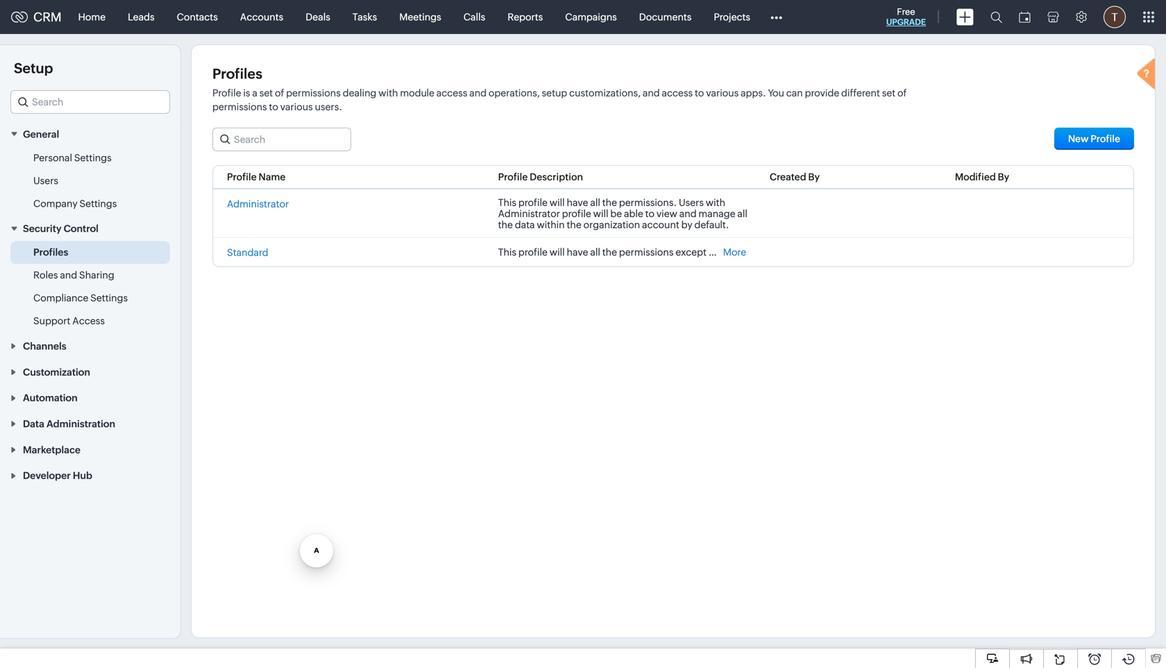Task type: locate. For each thing, give the bounding box(es) containing it.
to left apps.
[[695, 88, 705, 99]]

manage
[[699, 208, 736, 219]]

with
[[379, 88, 398, 99], [706, 197, 726, 208]]

profile right new
[[1091, 133, 1121, 144]]

1 this from the top
[[498, 197, 517, 208]]

1 horizontal spatial profiles
[[213, 66, 263, 82]]

tasks
[[353, 11, 377, 23]]

crm link
[[11, 10, 62, 24]]

data administration button
[[0, 411, 181, 437]]

of right the different
[[898, 88, 907, 99]]

profile is a set of permissions dealing with module access and operations, setup customizations, and access to various apps. you can provide different set of permissions to various users.
[[213, 88, 907, 113]]

1 horizontal spatial access
[[662, 88, 693, 99]]

automation
[[23, 393, 78, 404]]

and right the 'roles'
[[60, 270, 77, 281]]

2 of from the left
[[898, 88, 907, 99]]

1 horizontal spatial permissions
[[286, 88, 341, 99]]

permissions.
[[619, 197, 677, 208]]

this down data
[[498, 247, 517, 258]]

support
[[33, 316, 70, 327]]

1 vertical spatial this
[[498, 247, 517, 258]]

personal settings
[[33, 152, 112, 163]]

organization
[[584, 219, 641, 231]]

profile inside 'new profile' button
[[1091, 133, 1121, 144]]

0 horizontal spatial by
[[809, 172, 820, 183]]

1 horizontal spatial users
[[679, 197, 704, 208]]

administrator inside this profile will have all the permissions. users with administrator profile will be able to view and manage all the data within the organization account by default.
[[498, 208, 560, 219]]

1 horizontal spatial by
[[998, 172, 1010, 183]]

within
[[537, 219, 565, 231]]

administrator down profile name
[[227, 199, 289, 210]]

and right view
[[680, 208, 697, 219]]

access
[[437, 88, 468, 99], [662, 88, 693, 99]]

free upgrade
[[887, 7, 926, 27]]

users up by
[[679, 197, 704, 208]]

of right a on the left
[[275, 88, 284, 99]]

to right able at the right of the page
[[646, 208, 655, 219]]

by
[[809, 172, 820, 183], [998, 172, 1010, 183]]

2 vertical spatial permissions
[[619, 247, 674, 258]]

different
[[842, 88, 881, 99]]

by right modified
[[998, 172, 1010, 183]]

1 vertical spatial with
[[706, 197, 726, 208]]

profile left is
[[213, 88, 241, 99]]

administrator link
[[227, 199, 289, 210]]

accounts
[[240, 11, 284, 23]]

1 by from the left
[[809, 172, 820, 183]]

support access link
[[33, 314, 105, 328]]

will up within
[[550, 197, 565, 208]]

2 vertical spatial to
[[646, 208, 655, 219]]

compliance settings link
[[33, 291, 128, 305]]

1 have from the top
[[567, 197, 589, 208]]

calls
[[464, 11, 486, 23]]

general region
[[0, 147, 181, 216]]

1 vertical spatial profiles
[[33, 247, 68, 258]]

profile left name at top left
[[227, 172, 257, 183]]

developer hub
[[23, 471, 92, 482]]

various
[[707, 88, 739, 99], [280, 101, 313, 113]]

1 vertical spatial have
[[567, 247, 589, 258]]

profile for this profile will have all the permissions. users with administrator profile will be able to view and manage all the data within the organization account by default.
[[519, 197, 548, 208]]

have
[[567, 197, 589, 208], [567, 247, 589, 258]]

permissions down account
[[619, 247, 674, 258]]

home link
[[67, 0, 117, 34]]

created
[[770, 172, 807, 183]]

all down "organization"
[[591, 247, 601, 258]]

permissions up the users. in the top of the page
[[286, 88, 341, 99]]

1 vertical spatial settings
[[80, 198, 117, 209]]

0 horizontal spatial profiles
[[33, 247, 68, 258]]

all left be at the top right
[[591, 197, 601, 208]]

0 vertical spatial have
[[567, 197, 589, 208]]

create menu element
[[949, 0, 983, 34]]

administrative
[[709, 247, 773, 258]]

have down description
[[567, 197, 589, 208]]

setup
[[14, 60, 53, 76]]

this inside this profile will have all the permissions. users with administrator profile will be able to view and manage all the data within the organization account by default.
[[498, 197, 517, 208]]

administration
[[47, 419, 115, 430]]

0 vertical spatial users
[[33, 175, 58, 186]]

campaigns
[[566, 11, 617, 23]]

leads link
[[117, 0, 166, 34]]

will down within
[[550, 247, 565, 258]]

account
[[642, 219, 680, 231]]

deals
[[306, 11, 331, 23]]

0 vertical spatial to
[[695, 88, 705, 99]]

1 horizontal spatial of
[[898, 88, 907, 99]]

0 vertical spatial settings
[[74, 152, 112, 163]]

settings for compliance settings
[[90, 293, 128, 304]]

by right created
[[809, 172, 820, 183]]

with up the default.
[[706, 197, 726, 208]]

calendar image
[[1020, 11, 1031, 23]]

1 vertical spatial users
[[679, 197, 704, 208]]

1 horizontal spatial set
[[883, 88, 896, 99]]

automation button
[[0, 385, 181, 411]]

this
[[498, 197, 517, 208], [498, 247, 517, 258]]

roles and sharing link
[[33, 269, 114, 282]]

profile for this profile will have all the permissions except administrative privileges.
[[519, 247, 548, 258]]

0 vertical spatial permissions
[[286, 88, 341, 99]]

have for permissions.
[[567, 197, 589, 208]]

1 access from the left
[[437, 88, 468, 99]]

have inside this profile will have all the permissions. users with administrator profile will be able to view and manage all the data within the organization account by default.
[[567, 197, 589, 208]]

developer
[[23, 471, 71, 482]]

administrator down profile description
[[498, 208, 560, 219]]

general button
[[0, 121, 181, 147]]

marketplace button
[[0, 437, 181, 463]]

settings
[[74, 152, 112, 163], [80, 198, 117, 209], [90, 293, 128, 304]]

0 vertical spatial this
[[498, 197, 517, 208]]

customizations,
[[570, 88, 641, 99]]

the up "organization"
[[603, 197, 617, 208]]

this up data
[[498, 197, 517, 208]]

1 horizontal spatial to
[[646, 208, 655, 219]]

set right a on the left
[[260, 88, 273, 99]]

contacts
[[177, 11, 218, 23]]

users
[[33, 175, 58, 186], [679, 197, 704, 208]]

personal
[[33, 152, 72, 163]]

profile up data
[[519, 197, 548, 208]]

channels
[[23, 341, 66, 352]]

customization button
[[0, 359, 181, 385]]

compliance
[[33, 293, 88, 304]]

0 horizontal spatial with
[[379, 88, 398, 99]]

1 horizontal spatial various
[[707, 88, 739, 99]]

profile down data
[[519, 247, 548, 258]]

2 horizontal spatial permissions
[[619, 247, 674, 258]]

all for privileges.
[[591, 247, 601, 258]]

permissions down is
[[213, 101, 267, 113]]

security
[[23, 223, 62, 235]]

settings down general dropdown button
[[74, 152, 112, 163]]

and left operations, at the top left
[[470, 88, 487, 99]]

2 this from the top
[[498, 247, 517, 258]]

0 horizontal spatial of
[[275, 88, 284, 99]]

0 horizontal spatial access
[[437, 88, 468, 99]]

None field
[[10, 90, 170, 114]]

various left apps.
[[707, 88, 739, 99]]

customization
[[23, 367, 90, 378]]

1 vertical spatial various
[[280, 101, 313, 113]]

modified by
[[956, 172, 1010, 183]]

0 vertical spatial various
[[707, 88, 739, 99]]

company settings link
[[33, 197, 117, 211]]

with right dealing
[[379, 88, 398, 99]]

set right the different
[[883, 88, 896, 99]]

2 have from the top
[[567, 247, 589, 258]]

1 horizontal spatial with
[[706, 197, 726, 208]]

apps.
[[741, 88, 767, 99]]

settings up security control dropdown button
[[80, 198, 117, 209]]

to
[[695, 88, 705, 99], [269, 101, 278, 113], [646, 208, 655, 219]]

will
[[550, 197, 565, 208], [594, 208, 609, 219], [550, 247, 565, 258]]

deals link
[[295, 0, 342, 34]]

except
[[676, 247, 707, 258]]

permissions
[[286, 88, 341, 99], [213, 101, 267, 113], [619, 247, 674, 258]]

description
[[530, 172, 583, 183]]

profile
[[519, 197, 548, 208], [562, 208, 592, 219], [519, 247, 548, 258]]

0 horizontal spatial set
[[260, 88, 273, 99]]

1 horizontal spatial administrator
[[498, 208, 560, 219]]

have down "organization"
[[567, 247, 589, 258]]

0 vertical spatial with
[[379, 88, 398, 99]]

and inside security control region
[[60, 270, 77, 281]]

0 horizontal spatial users
[[33, 175, 58, 186]]

Search text field
[[11, 91, 169, 113]]

roles
[[33, 270, 58, 281]]

settings inside security control region
[[90, 293, 128, 304]]

profiles up the 'roles'
[[33, 247, 68, 258]]

2 vertical spatial settings
[[90, 293, 128, 304]]

this for this profile will have all the permissions. users with administrator profile will be able to view and manage all the data within the organization account by default.
[[498, 197, 517, 208]]

0 horizontal spatial permissions
[[213, 101, 267, 113]]

to inside this profile will have all the permissions. users with administrator profile will be able to view and manage all the data within the organization account by default.
[[646, 208, 655, 219]]

profile left description
[[498, 172, 528, 183]]

is
[[243, 88, 250, 99]]

2 horizontal spatial to
[[695, 88, 705, 99]]

1 set from the left
[[260, 88, 273, 99]]

profiles up is
[[213, 66, 263, 82]]

profile inside profile is a set of permissions dealing with module access and operations, setup customizations, and access to various apps. you can provide different set of permissions to various users.
[[213, 88, 241, 99]]

2 by from the left
[[998, 172, 1010, 183]]

of
[[275, 88, 284, 99], [898, 88, 907, 99]]

0 vertical spatial profiles
[[213, 66, 263, 82]]

set
[[260, 88, 273, 99], [883, 88, 896, 99]]

security control region
[[0, 241, 181, 333]]

and inside this profile will have all the permissions. users with administrator profile will be able to view and manage all the data within the organization account by default.
[[680, 208, 697, 219]]

new profile button
[[1055, 128, 1135, 150]]

0 horizontal spatial to
[[269, 101, 278, 113]]

privileges.
[[775, 247, 822, 258]]

help image
[[1135, 56, 1163, 94]]

all
[[591, 197, 601, 208], [738, 208, 748, 219], [591, 247, 601, 258]]

to up search text box
[[269, 101, 278, 113]]

Search text field
[[213, 128, 351, 151]]

and
[[470, 88, 487, 99], [643, 88, 660, 99], [680, 208, 697, 219], [60, 270, 77, 281]]

various left the users. in the top of the page
[[280, 101, 313, 113]]

users down personal
[[33, 175, 58, 186]]

settings down sharing
[[90, 293, 128, 304]]

profile for profile is a set of permissions dealing with module access and operations, setup customizations, and access to various apps. you can provide different set of permissions to various users.
[[213, 88, 241, 99]]



Task type: describe. For each thing, give the bounding box(es) containing it.
setup
[[542, 88, 568, 99]]

new profile
[[1069, 133, 1121, 144]]

profile element
[[1096, 0, 1135, 34]]

settings for personal settings
[[74, 152, 112, 163]]

created by
[[770, 172, 820, 183]]

and right customizations,
[[643, 88, 660, 99]]

have for permissions
[[567, 247, 589, 258]]

2 set from the left
[[883, 88, 896, 99]]

profile name
[[227, 172, 286, 183]]

0 horizontal spatial various
[[280, 101, 313, 113]]

home
[[78, 11, 106, 23]]

users link
[[33, 174, 58, 188]]

sharing
[[79, 270, 114, 281]]

company settings
[[33, 198, 117, 209]]

profile for profile name
[[227, 172, 257, 183]]

projects link
[[703, 0, 762, 34]]

upgrade
[[887, 17, 926, 27]]

channels button
[[0, 333, 181, 359]]

a
[[252, 88, 258, 99]]

accounts link
[[229, 0, 295, 34]]

hub
[[73, 471, 92, 482]]

with inside profile is a set of permissions dealing with module access and operations, setup customizations, and access to various apps. you can provide different set of permissions to various users.
[[379, 88, 398, 99]]

settings for company settings
[[80, 198, 117, 209]]

meetings
[[400, 11, 442, 23]]

will left be at the top right
[[594, 208, 609, 219]]

1 of from the left
[[275, 88, 284, 99]]

profile description
[[498, 172, 583, 183]]

can
[[787, 88, 803, 99]]

standard
[[227, 247, 269, 258]]

all right manage on the right top of page
[[738, 208, 748, 219]]

users.
[[315, 101, 342, 113]]

users inside this profile will have all the permissions. users with administrator profile will be able to view and manage all the data within the organization account by default.
[[679, 197, 704, 208]]

0 horizontal spatial administrator
[[227, 199, 289, 210]]

profile image
[[1104, 6, 1127, 28]]

able
[[624, 208, 644, 219]]

this profile will have all the permissions. users with administrator profile will be able to view and manage all the data within the organization account by default.
[[498, 197, 748, 231]]

profiles link
[[33, 246, 68, 260]]

new
[[1069, 133, 1089, 144]]

all for administrator
[[591, 197, 601, 208]]

will for permissions.
[[550, 197, 565, 208]]

contacts link
[[166, 0, 229, 34]]

leads
[[128, 11, 155, 23]]

personal settings link
[[33, 151, 112, 165]]

more
[[723, 247, 747, 258]]

1 vertical spatial to
[[269, 101, 278, 113]]

this profile will have all the permissions except administrative privileges.
[[498, 247, 822, 258]]

documents link
[[628, 0, 703, 34]]

by for created by
[[809, 172, 820, 183]]

view
[[657, 208, 678, 219]]

the down "organization"
[[603, 247, 617, 258]]

developer hub button
[[0, 463, 181, 489]]

create menu image
[[957, 9, 974, 25]]

this for this profile will have all the permissions except administrative privileges.
[[498, 247, 517, 258]]

operations,
[[489, 88, 540, 99]]

roles and sharing
[[33, 270, 114, 281]]

default.
[[695, 219, 730, 231]]

calls link
[[453, 0, 497, 34]]

1 vertical spatial permissions
[[213, 101, 267, 113]]

reports
[[508, 11, 543, 23]]

search image
[[991, 11, 1003, 23]]

by
[[682, 219, 693, 231]]

name
[[259, 172, 286, 183]]

dealing
[[343, 88, 377, 99]]

meetings link
[[388, 0, 453, 34]]

general
[[23, 129, 59, 140]]

be
[[611, 208, 622, 219]]

profiles inside security control region
[[33, 247, 68, 258]]

standard link
[[227, 247, 269, 258]]

by for modified by
[[998, 172, 1010, 183]]

2 access from the left
[[662, 88, 693, 99]]

support access
[[33, 316, 105, 327]]

security control button
[[0, 216, 181, 241]]

crm
[[33, 10, 62, 24]]

the left data
[[498, 219, 513, 231]]

data administration
[[23, 419, 115, 430]]

module
[[400, 88, 435, 99]]

marketplace
[[23, 445, 81, 456]]

profile for profile description
[[498, 172, 528, 183]]

will for permissions
[[550, 247, 565, 258]]

provide
[[805, 88, 840, 99]]

users inside 'general' 'region'
[[33, 175, 58, 186]]

with inside this profile will have all the permissions. users with administrator profile will be able to view and manage all the data within the organization account by default.
[[706, 197, 726, 208]]

modified
[[956, 172, 997, 183]]

projects
[[714, 11, 751, 23]]

security control
[[23, 223, 99, 235]]

you
[[768, 88, 785, 99]]

data
[[23, 419, 44, 430]]

control
[[64, 223, 99, 235]]

compliance settings
[[33, 293, 128, 304]]

profile left be at the top right
[[562, 208, 592, 219]]

Other Modules field
[[762, 6, 792, 28]]

access
[[72, 316, 105, 327]]

company
[[33, 198, 78, 209]]

the right within
[[567, 219, 582, 231]]

campaigns link
[[554, 0, 628, 34]]

search element
[[983, 0, 1011, 34]]

logo image
[[11, 11, 28, 23]]

reports link
[[497, 0, 554, 34]]



Task type: vqa. For each thing, say whether or not it's contained in the screenshot.
Search Text Box to the right
yes



